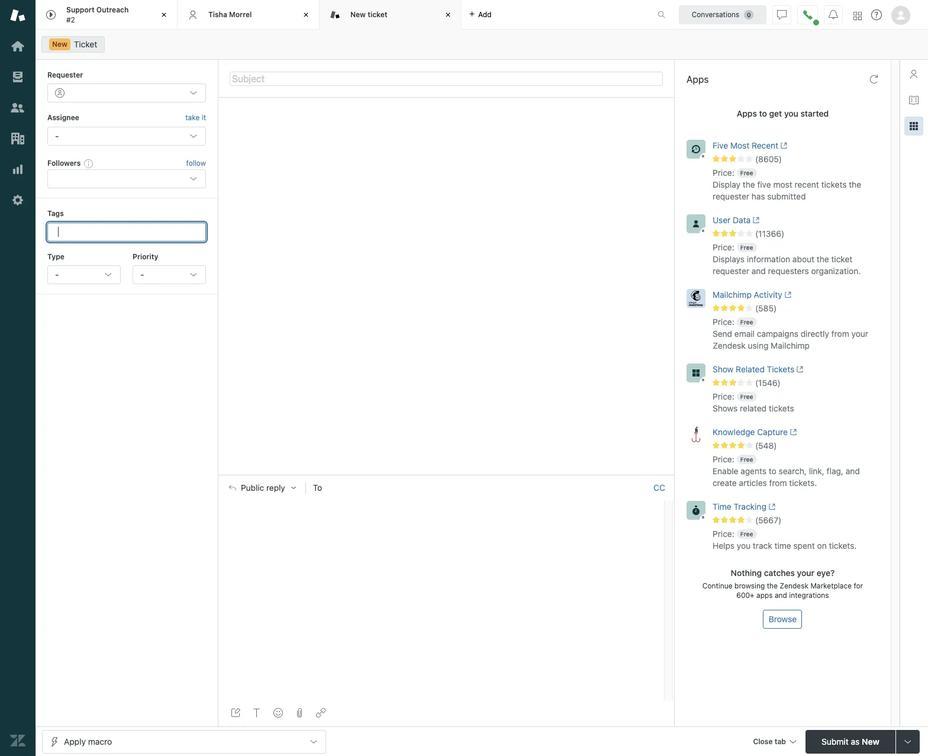Task type: locate. For each thing, give the bounding box(es) containing it.
- inside the assignee element
[[55, 131, 59, 141]]

1 horizontal spatial zendesk
[[780, 582, 809, 591]]

(1546)
[[756, 378, 781, 388]]

0 vertical spatial you
[[785, 108, 799, 118]]

1 horizontal spatial mailchimp
[[771, 341, 810, 351]]

(opens in a new tab) image inside show related tickets link
[[795, 366, 804, 373]]

(opens in a new tab) image up 4 stars. 585 reviews. 'element' at top
[[783, 292, 792, 299]]

(opens in a new tab) image up 4 stars. 548 reviews. element
[[788, 429, 798, 436]]

insert emojis image
[[274, 709, 283, 718]]

ticket
[[368, 10, 388, 19], [832, 254, 853, 264]]

- down type
[[55, 270, 59, 280]]

free up agents on the right
[[741, 456, 754, 463]]

close image for tab containing support outreach
[[158, 9, 170, 21]]

0 horizontal spatial close image
[[158, 9, 170, 21]]

0 horizontal spatial apps
[[687, 74, 709, 85]]

2 vertical spatial and
[[775, 591, 788, 600]]

4 free from the top
[[741, 393, 754, 400]]

1 vertical spatial mailchimp
[[771, 341, 810, 351]]

take
[[186, 113, 200, 122]]

started
[[801, 108, 830, 118]]

tickets up capture
[[769, 403, 795, 413]]

(opens in a new tab) image for show related tickets
[[795, 366, 804, 373]]

price: for enable
[[713, 454, 735, 464]]

new for new ticket
[[351, 10, 366, 19]]

from down search,
[[770, 478, 788, 488]]

1 free from the top
[[741, 169, 754, 177]]

price: up send
[[713, 317, 735, 327]]

tab
[[36, 0, 178, 30]]

new inside secondary element
[[52, 40, 68, 49]]

0 vertical spatial new
[[351, 10, 366, 19]]

free
[[741, 169, 754, 177], [741, 244, 754, 251], [741, 319, 754, 326], [741, 393, 754, 400], [741, 456, 754, 463], [741, 531, 754, 538]]

1 horizontal spatial from
[[832, 329, 850, 339]]

0 vertical spatial and
[[752, 266, 766, 276]]

using
[[748, 341, 769, 351]]

1 vertical spatial tickets
[[769, 403, 795, 413]]

views image
[[10, 69, 25, 85]]

(opens in a new tab) image up 3 stars. 1546 reviews. "element"
[[795, 366, 804, 373]]

format text image
[[252, 709, 262, 718]]

activity
[[754, 290, 783, 300]]

and right flag, at the bottom right of the page
[[846, 466, 861, 476]]

flag,
[[827, 466, 844, 476]]

get
[[770, 108, 783, 118]]

3 stars. 1546 reviews. element
[[713, 378, 884, 389]]

time tracking link
[[713, 501, 863, 515]]

price: free send email campaigns directly from your zendesk using mailchimp
[[713, 317, 869, 351]]

apps image
[[910, 121, 919, 131]]

mailchimp
[[713, 290, 752, 300], [771, 341, 810, 351]]

submit
[[822, 737, 849, 747]]

tickets. right on
[[830, 541, 857, 551]]

and
[[752, 266, 766, 276], [846, 466, 861, 476], [775, 591, 788, 600]]

apps for apps to get you started
[[737, 108, 758, 118]]

show related tickets image
[[687, 364, 706, 383]]

assignee
[[47, 113, 79, 122]]

enable
[[713, 466, 739, 476]]

tickets inside price: free shows related tickets
[[769, 403, 795, 413]]

mailchimp down campaigns
[[771, 341, 810, 351]]

tabs tab list
[[36, 0, 646, 30]]

price: up shows
[[713, 392, 735, 402]]

the up organization.
[[817, 254, 830, 264]]

and down information
[[752, 266, 766, 276]]

and inside "price: free enable agents to search, link, flag, and create articles from tickets."
[[846, 466, 861, 476]]

time
[[775, 541, 792, 551]]

0 horizontal spatial new
[[52, 40, 68, 49]]

your inside nothing catches your eye? continue browsing the zendesk marketplace for 600+ apps and integrations
[[798, 568, 815, 578]]

knowledge capture image
[[687, 426, 706, 445]]

1 horizontal spatial your
[[852, 329, 869, 339]]

knowledge
[[713, 427, 756, 437]]

price: inside price: free display the five most recent tickets the requester has submitted
[[713, 168, 735, 178]]

(8605)
[[756, 154, 783, 164]]

minimize composer image
[[442, 470, 451, 480]]

0 vertical spatial requester
[[713, 191, 750, 201]]

4 stars. 548 reviews. element
[[713, 441, 884, 451]]

0 horizontal spatial from
[[770, 478, 788, 488]]

free for email
[[741, 319, 754, 326]]

new ticket
[[351, 10, 388, 19]]

tickets. down search,
[[790, 478, 818, 488]]

(opens in a new tab) image inside time tracking link
[[767, 504, 776, 511]]

0 horizontal spatial zendesk
[[713, 341, 746, 351]]

1 vertical spatial tickets.
[[830, 541, 857, 551]]

add
[[479, 10, 492, 19]]

knowledge capture link
[[713, 426, 863, 441]]

1 vertical spatial your
[[798, 568, 815, 578]]

2 horizontal spatial and
[[846, 466, 861, 476]]

you for get
[[785, 108, 799, 118]]

you left track
[[737, 541, 751, 551]]

price: inside price: free displays information about the ticket requester and requesters organization.
[[713, 242, 735, 252]]

price: up display
[[713, 168, 735, 178]]

you right "get"
[[785, 108, 799, 118]]

five
[[713, 140, 729, 150]]

new
[[351, 10, 366, 19], [52, 40, 68, 49], [863, 737, 880, 747]]

-
[[55, 131, 59, 141], [55, 270, 59, 280], [140, 270, 144, 280]]

close image
[[158, 9, 170, 21], [300, 9, 312, 21]]

track
[[753, 541, 773, 551]]

five most recent
[[713, 140, 779, 150]]

follow button
[[186, 158, 206, 169]]

(opens in a new tab) image for five most recent
[[779, 142, 788, 149]]

knowledge image
[[910, 95, 919, 105]]

displays possible ticket submission types image
[[904, 737, 913, 747]]

(opens in a new tab) image for knowledge capture
[[788, 429, 798, 436]]

show related tickets link
[[713, 364, 863, 378]]

close image inside tisha morrel tab
[[300, 9, 312, 21]]

0 horizontal spatial mailchimp
[[713, 290, 752, 300]]

(opens in a new tab) image inside 'five most recent' link
[[779, 142, 788, 149]]

price: for send
[[713, 317, 735, 327]]

5 price: from the top
[[713, 454, 735, 464]]

price: up 'enable'
[[713, 454, 735, 464]]

customers image
[[10, 100, 25, 116]]

3 free from the top
[[741, 319, 754, 326]]

0 vertical spatial tickets.
[[790, 478, 818, 488]]

the up "apps"
[[768, 582, 778, 591]]

to left "get"
[[760, 108, 768, 118]]

1 horizontal spatial and
[[775, 591, 788, 600]]

free inside price: free helps you track time spent on tickets.
[[741, 531, 754, 538]]

requester down display
[[713, 191, 750, 201]]

0 horizontal spatial your
[[798, 568, 815, 578]]

price: for displays
[[713, 242, 735, 252]]

(585)
[[756, 303, 777, 313]]

(opens in a new tab) image for user data
[[751, 217, 760, 224]]

- down priority
[[140, 270, 144, 280]]

catches
[[765, 568, 796, 578]]

- button down priority
[[133, 265, 206, 284]]

ticket inside price: free displays information about the ticket requester and requesters organization.
[[832, 254, 853, 264]]

(opens in a new tab) image inside user data link
[[751, 217, 760, 224]]

price: inside price: free helps you track time spent on tickets.
[[713, 529, 735, 539]]

display
[[713, 179, 741, 190]]

price: for shows
[[713, 392, 735, 402]]

0 horizontal spatial (opens in a new tab) image
[[767, 504, 776, 511]]

1 price: from the top
[[713, 168, 735, 178]]

0 vertical spatial apps
[[687, 74, 709, 85]]

1 horizontal spatial - button
[[133, 265, 206, 284]]

campaigns
[[758, 329, 799, 339]]

recent
[[752, 140, 779, 150]]

add attachment image
[[295, 709, 304, 718]]

1 horizontal spatial tickets
[[822, 179, 847, 190]]

1 requester from the top
[[713, 191, 750, 201]]

to
[[760, 108, 768, 118], [769, 466, 777, 476]]

1 vertical spatial apps
[[737, 108, 758, 118]]

get started image
[[10, 39, 25, 54]]

draft mode image
[[231, 709, 241, 718]]

0 horizontal spatial and
[[752, 266, 766, 276]]

5 free from the top
[[741, 456, 754, 463]]

free for information
[[741, 244, 754, 251]]

close image inside tab
[[158, 9, 170, 21]]

to right agents on the right
[[769, 466, 777, 476]]

1 horizontal spatial ticket
[[832, 254, 853, 264]]

tab
[[775, 737, 787, 746]]

price: free enable agents to search, link, flag, and create articles from tickets.
[[713, 454, 861, 488]]

time tracking image
[[687, 501, 706, 520]]

free inside price: free shows related tickets
[[741, 393, 754, 400]]

price: up displays on the right top of the page
[[713, 242, 735, 252]]

free up email
[[741, 319, 754, 326]]

mailchimp down displays on the right top of the page
[[713, 290, 752, 300]]

free up related
[[741, 393, 754, 400]]

close
[[754, 737, 773, 746]]

public
[[241, 484, 264, 493]]

(opens in a new tab) image
[[751, 217, 760, 224], [783, 292, 792, 299], [795, 366, 804, 373], [788, 429, 798, 436]]

public reply
[[241, 484, 285, 493]]

free inside "price: free enable agents to search, link, flag, and create articles from tickets."
[[741, 456, 754, 463]]

price: for display
[[713, 168, 735, 178]]

free inside price: free displays information about the ticket requester and requesters organization.
[[741, 244, 754, 251]]

zendesk support image
[[10, 8, 25, 23]]

tickets
[[822, 179, 847, 190], [769, 403, 795, 413]]

1 horizontal spatial close image
[[300, 9, 312, 21]]

free for agents
[[741, 456, 754, 463]]

the up has
[[743, 179, 756, 190]]

4 stars. 585 reviews. element
[[713, 303, 884, 314]]

and right "apps"
[[775, 591, 788, 600]]

support
[[66, 5, 95, 14]]

zendesk up integrations
[[780, 582, 809, 591]]

1 horizontal spatial to
[[769, 466, 777, 476]]

mailchimp activity image
[[687, 289, 706, 308]]

to inside "price: free enable agents to search, link, flag, and create articles from tickets."
[[769, 466, 777, 476]]

0 horizontal spatial - button
[[47, 265, 121, 284]]

1 vertical spatial requester
[[713, 266, 750, 276]]

1 vertical spatial new
[[52, 40, 68, 49]]

on
[[818, 541, 827, 551]]

(opens in a new tab) image up (5667)
[[767, 504, 776, 511]]

and inside price: free displays information about the ticket requester and requesters organization.
[[752, 266, 766, 276]]

from
[[832, 329, 850, 339], [770, 478, 788, 488]]

requester
[[47, 70, 83, 79]]

requester
[[713, 191, 750, 201], [713, 266, 750, 276]]

1 vertical spatial to
[[769, 466, 777, 476]]

(opens in a new tab) image up (11366)
[[751, 217, 760, 224]]

customer context image
[[910, 69, 919, 79]]

price: inside price: free send email campaigns directly from your zendesk using mailchimp
[[713, 317, 735, 327]]

4 price: from the top
[[713, 392, 735, 402]]

close tab
[[754, 737, 787, 746]]

1 horizontal spatial you
[[785, 108, 799, 118]]

time tracking
[[713, 502, 767, 512]]

1 vertical spatial (opens in a new tab) image
[[767, 504, 776, 511]]

2 - button from the left
[[133, 265, 206, 284]]

zendesk
[[713, 341, 746, 351], [780, 582, 809, 591]]

1 horizontal spatial new
[[351, 10, 366, 19]]

(opens in a new tab) image
[[779, 142, 788, 149], [767, 504, 776, 511]]

- button down type
[[47, 265, 121, 284]]

(opens in a new tab) image inside "knowledge capture" link
[[788, 429, 798, 436]]

price:
[[713, 168, 735, 178], [713, 242, 735, 252], [713, 317, 735, 327], [713, 392, 735, 402], [713, 454, 735, 464], [713, 529, 735, 539]]

tisha morrel
[[209, 10, 252, 19]]

1 horizontal spatial tickets.
[[830, 541, 857, 551]]

0 vertical spatial to
[[760, 108, 768, 118]]

user data link
[[713, 214, 863, 229]]

(opens in a new tab) image inside the mailchimp activity link
[[783, 292, 792, 299]]

- down assignee
[[55, 131, 59, 141]]

1 - button from the left
[[47, 265, 121, 284]]

0 horizontal spatial you
[[737, 541, 751, 551]]

1 horizontal spatial apps
[[737, 108, 758, 118]]

0 vertical spatial zendesk
[[713, 341, 746, 351]]

agents
[[741, 466, 767, 476]]

new inside tab
[[351, 10, 366, 19]]

2 horizontal spatial new
[[863, 737, 880, 747]]

6 free from the top
[[741, 531, 754, 538]]

main element
[[0, 0, 36, 756]]

free up track
[[741, 531, 754, 538]]

your right 'directly'
[[852, 329, 869, 339]]

free inside price: free send email campaigns directly from your zendesk using mailchimp
[[741, 319, 754, 326]]

0 horizontal spatial tickets
[[769, 403, 795, 413]]

free up displays on the right top of the page
[[741, 244, 754, 251]]

tickets. inside price: free helps you track time spent on tickets.
[[830, 541, 857, 551]]

you inside price: free helps you track time spent on tickets.
[[737, 541, 751, 551]]

1 vertical spatial from
[[770, 478, 788, 488]]

zendesk down send
[[713, 341, 746, 351]]

0 vertical spatial mailchimp
[[713, 290, 752, 300]]

3 price: from the top
[[713, 317, 735, 327]]

requester down displays on the right top of the page
[[713, 266, 750, 276]]

the inside nothing catches your eye? continue browsing the zendesk marketplace for 600+ apps and integrations
[[768, 582, 778, 591]]

0 vertical spatial ticket
[[368, 10, 388, 19]]

user
[[713, 215, 731, 225]]

as
[[852, 737, 860, 747]]

1 vertical spatial and
[[846, 466, 861, 476]]

1 horizontal spatial (opens in a new tab) image
[[779, 142, 788, 149]]

free inside price: free display the five most recent tickets the requester has submitted
[[741, 169, 754, 177]]

five
[[758, 179, 772, 190]]

1 close image from the left
[[158, 9, 170, 21]]

tickets right recent
[[822, 179, 847, 190]]

(5667)
[[756, 515, 782, 525]]

your left eye?
[[798, 568, 815, 578]]

mailchimp activity link
[[713, 289, 863, 303]]

2 price: from the top
[[713, 242, 735, 252]]

0 horizontal spatial ticket
[[368, 10, 388, 19]]

0 horizontal spatial tickets.
[[790, 478, 818, 488]]

1 vertical spatial you
[[737, 541, 751, 551]]

and for flag,
[[846, 466, 861, 476]]

organizations image
[[10, 131, 25, 146]]

2 requester from the top
[[713, 266, 750, 276]]

0 vertical spatial tickets
[[822, 179, 847, 190]]

price: inside price: free shows related tickets
[[713, 392, 735, 402]]

1 vertical spatial zendesk
[[780, 582, 809, 591]]

articles
[[740, 478, 768, 488]]

price: free display the five most recent tickets the requester has submitted
[[713, 168, 862, 201]]

2 free from the top
[[741, 244, 754, 251]]

0 vertical spatial from
[[832, 329, 850, 339]]

zendesk image
[[10, 733, 25, 749]]

conversations
[[692, 10, 740, 19]]

submit as new
[[822, 737, 880, 747]]

from right 'directly'
[[832, 329, 850, 339]]

follow
[[186, 159, 206, 168]]

tisha morrel tab
[[178, 0, 320, 30]]

free up display
[[741, 169, 754, 177]]

1 vertical spatial ticket
[[832, 254, 853, 264]]

five most recent link
[[713, 140, 863, 154]]

(opens in a new tab) image up (8605)
[[779, 142, 788, 149]]

morrel
[[229, 10, 252, 19]]

requester inside price: free displays information about the ticket requester and requesters organization.
[[713, 266, 750, 276]]

6 price: from the top
[[713, 529, 735, 539]]

tickets inside price: free display the five most recent tickets the requester has submitted
[[822, 179, 847, 190]]

followers
[[47, 159, 81, 168]]

price: inside "price: free enable agents to search, link, flag, and create articles from tickets."
[[713, 454, 735, 464]]

0 vertical spatial (opens in a new tab) image
[[779, 142, 788, 149]]

price: up helps
[[713, 529, 735, 539]]

- button
[[47, 265, 121, 284], [133, 265, 206, 284]]

2 close image from the left
[[300, 9, 312, 21]]

0 vertical spatial your
[[852, 329, 869, 339]]



Task type: vqa. For each thing, say whether or not it's contained in the screenshot.


Task type: describe. For each thing, give the bounding box(es) containing it.
free for you
[[741, 531, 754, 538]]

knowledge capture
[[713, 427, 788, 437]]

the right recent
[[850, 179, 862, 190]]

free for related
[[741, 393, 754, 400]]

send
[[713, 329, 733, 339]]

admin image
[[10, 193, 25, 208]]

show
[[713, 364, 734, 374]]

apply
[[64, 737, 86, 747]]

new for new
[[52, 40, 68, 49]]

(opens in a new tab) image for mailchimp activity
[[783, 292, 792, 299]]

close tab button
[[748, 730, 802, 756]]

- button for priority
[[133, 265, 206, 284]]

close image
[[443, 9, 454, 21]]

show related tickets
[[713, 364, 795, 374]]

- for type
[[55, 270, 59, 280]]

tickets
[[768, 364, 795, 374]]

outreach
[[96, 5, 129, 14]]

close image for tisha morrel tab
[[300, 9, 312, 21]]

from inside "price: free enable agents to search, link, flag, and create articles from tickets."
[[770, 478, 788, 488]]

browsing
[[735, 582, 766, 591]]

mailchimp activity
[[713, 290, 783, 300]]

directly
[[801, 329, 830, 339]]

type
[[47, 252, 65, 261]]

ticket inside tab
[[368, 10, 388, 19]]

Subject field
[[230, 71, 663, 86]]

take it
[[186, 113, 206, 122]]

0 horizontal spatial to
[[760, 108, 768, 118]]

zendesk products image
[[854, 12, 863, 20]]

zendesk inside nothing catches your eye? continue browsing the zendesk marketplace for 600+ apps and integrations
[[780, 582, 809, 591]]

add link (cmd k) image
[[316, 709, 326, 718]]

has
[[752, 191, 766, 201]]

get help image
[[872, 9, 883, 20]]

(548)
[[756, 441, 778, 451]]

2 vertical spatial new
[[863, 737, 880, 747]]

related
[[741, 403, 767, 413]]

most
[[774, 179, 793, 190]]

spent
[[794, 541, 816, 551]]

requesters
[[769, 266, 810, 276]]

take it button
[[186, 112, 206, 124]]

Tags field
[[56, 226, 195, 238]]

mailchimp inside price: free send email campaigns directly from your zendesk using mailchimp
[[771, 341, 810, 351]]

priority
[[133, 252, 158, 261]]

marketplace
[[811, 582, 852, 591]]

free for the
[[741, 169, 754, 177]]

for
[[854, 582, 864, 591]]

most
[[731, 140, 750, 150]]

recent
[[795, 179, 820, 190]]

time
[[713, 502, 732, 512]]

email
[[735, 329, 755, 339]]

followers element
[[47, 170, 206, 188]]

reporting image
[[10, 162, 25, 177]]

user data image
[[687, 214, 706, 233]]

create
[[713, 478, 737, 488]]

price: for helps
[[713, 529, 735, 539]]

search,
[[779, 466, 807, 476]]

3 stars. 11366 reviews. element
[[713, 229, 884, 239]]

data
[[733, 215, 751, 225]]

secondary element
[[36, 33, 929, 56]]

requester inside price: free display the five most recent tickets the requester has submitted
[[713, 191, 750, 201]]

new ticket tab
[[320, 0, 462, 30]]

- button for type
[[47, 265, 121, 284]]

continue
[[703, 582, 733, 591]]

tags
[[47, 209, 64, 218]]

and for requester
[[752, 266, 766, 276]]

reply
[[267, 484, 285, 493]]

organization.
[[812, 266, 862, 276]]

displays
[[713, 254, 745, 264]]

zendesk inside price: free send email campaigns directly from your zendesk using mailchimp
[[713, 341, 746, 351]]

notifications image
[[829, 10, 839, 19]]

link,
[[810, 466, 825, 476]]

macro
[[88, 737, 112, 747]]

shows
[[713, 403, 738, 413]]

apply macro
[[64, 737, 112, 747]]

price: free displays information about the ticket requester and requesters organization.
[[713, 242, 862, 276]]

tab containing support outreach
[[36, 0, 178, 30]]

(11366)
[[756, 229, 785, 239]]

user data
[[713, 215, 751, 225]]

about
[[793, 254, 815, 264]]

button displays agent's chat status as invisible. image
[[778, 10, 787, 19]]

submitted
[[768, 191, 807, 201]]

3 stars. 8605 reviews. element
[[713, 154, 884, 165]]

apps
[[757, 591, 773, 600]]

it
[[202, 113, 206, 122]]

apps for apps
[[687, 74, 709, 85]]

- for priority
[[140, 270, 144, 280]]

helps
[[713, 541, 735, 551]]

4 stars. 5667 reviews. element
[[713, 515, 884, 526]]

from inside price: free send email campaigns directly from your zendesk using mailchimp
[[832, 329, 850, 339]]

five most recent image
[[687, 140, 706, 159]]

tickets. inside "price: free enable agents to search, link, flag, and create articles from tickets."
[[790, 478, 818, 488]]

conversations button
[[679, 5, 767, 24]]

related
[[736, 364, 765, 374]]

browse button
[[764, 610, 803, 629]]

information
[[747, 254, 791, 264]]

ticket
[[74, 39, 97, 49]]

info on adding followers image
[[84, 159, 94, 168]]

to
[[313, 483, 322, 493]]

capture
[[758, 427, 788, 437]]

apps to get you started
[[737, 108, 830, 118]]

tisha
[[209, 10, 227, 19]]

your inside price: free send email campaigns directly from your zendesk using mailchimp
[[852, 329, 869, 339]]

nothing
[[731, 568, 762, 578]]

integrations
[[790, 591, 830, 600]]

price: free helps you track time spent on tickets.
[[713, 529, 857, 551]]

the inside price: free displays information about the ticket requester and requesters organization.
[[817, 254, 830, 264]]

requester element
[[47, 84, 206, 103]]

(opens in a new tab) image for time tracking
[[767, 504, 776, 511]]

600+
[[737, 591, 755, 600]]

you for helps
[[737, 541, 751, 551]]

assignee element
[[47, 127, 206, 146]]

add button
[[462, 0, 499, 29]]

and inside nothing catches your eye? continue browsing the zendesk marketplace for 600+ apps and integrations
[[775, 591, 788, 600]]

support outreach #2
[[66, 5, 129, 24]]

price: free shows related tickets
[[713, 392, 795, 413]]

cc button
[[654, 483, 666, 494]]

#2
[[66, 15, 75, 24]]



